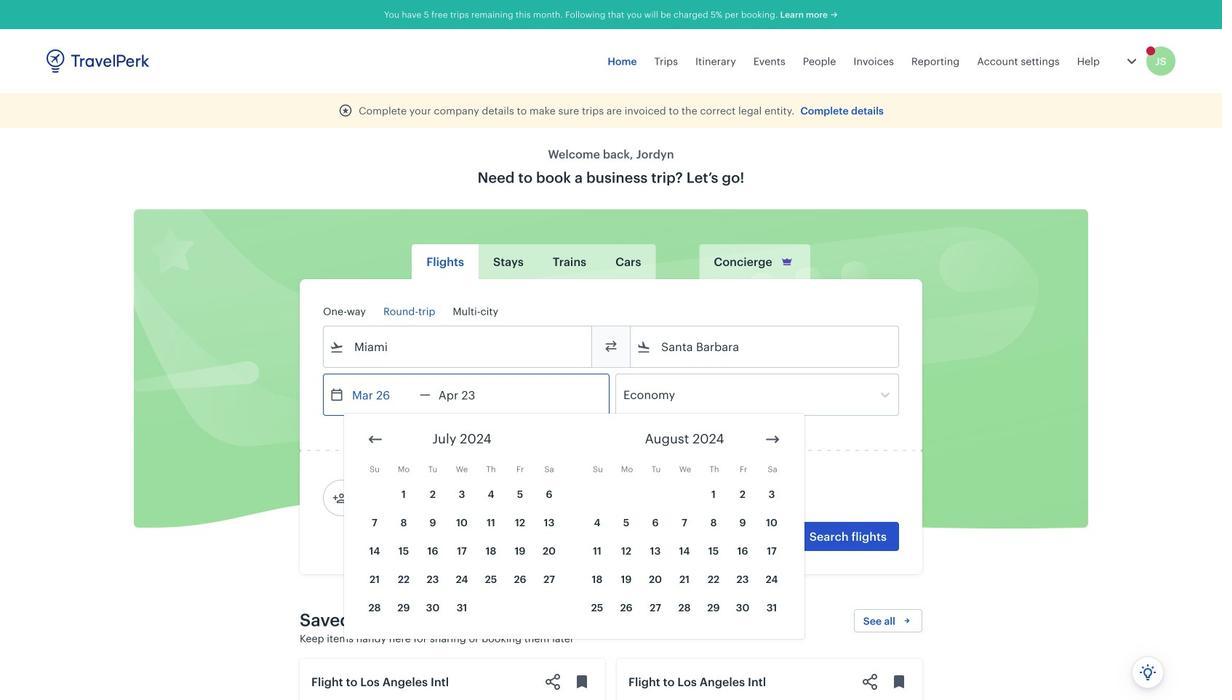 Task type: locate. For each thing, give the bounding box(es) containing it.
Add first traveler search field
[[347, 487, 498, 510]]

move forward to switch to the next month. image
[[764, 431, 781, 449]]

Depart text field
[[344, 375, 420, 415]]

calendar application
[[344, 414, 1222, 640]]

Return text field
[[431, 375, 506, 415]]



Task type: describe. For each thing, give the bounding box(es) containing it.
To search field
[[651, 335, 880, 359]]

From search field
[[344, 335, 573, 359]]

move backward to switch to the previous month. image
[[367, 431, 384, 449]]



